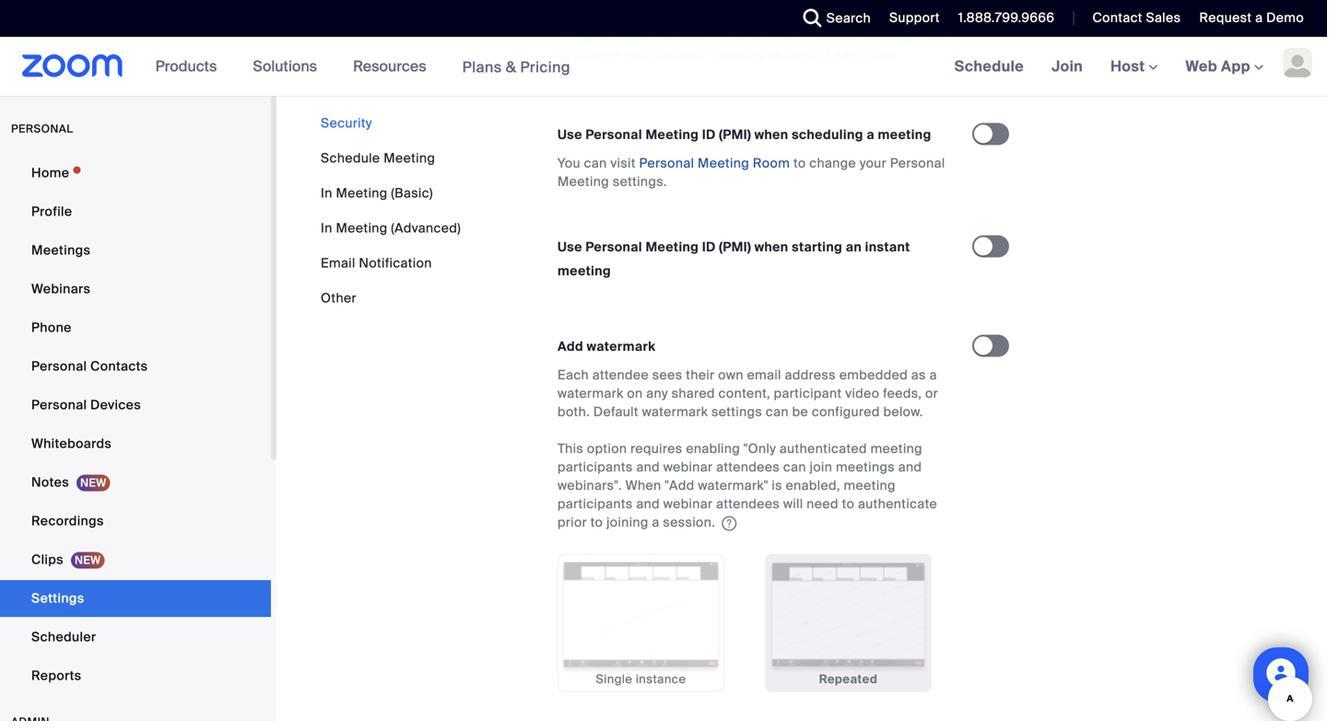 Task type: locate. For each thing, give the bounding box(es) containing it.
application containing each attendee sees their own email address embedded as a watermark on any shared content, participant video feeds, or both. default watermark settings can be configured below.
[[558, 366, 956, 532]]

1 vertical spatial personal meeting room link
[[639, 155, 790, 172]]

schedule inside schedule link
[[955, 57, 1024, 76]]

you
[[723, 28, 746, 45], [558, 155, 581, 172]]

starting
[[792, 239, 843, 256]]

0 vertical spatial schedule
[[955, 57, 1024, 76]]

meetings navigation
[[941, 37, 1327, 97]]

plans
[[462, 57, 502, 77]]

use inside "use personal meeting id (pmi) when starting an instant meeting"
[[558, 239, 582, 256]]

meeting up add
[[558, 263, 611, 280]]

0 vertical spatial settings.
[[768, 46, 822, 63]]

1 vertical spatial settings.
[[613, 173, 667, 190]]

enabling
[[686, 441, 740, 458]]

2 vertical spatial your
[[860, 155, 887, 172]]

meeting right scheduling
[[878, 126, 932, 143]]

1.888.799.9666
[[958, 9, 1055, 26]]

id inside "use personal meeting id (pmi) when starting an instant meeting"
[[702, 239, 716, 256]]

room down use personal meeting id (pmi) when scheduling a meeting
[[753, 155, 790, 172]]

id up account.
[[684, 9, 697, 26]]

change inside "you can visit personal meeting room to change your personal meeting settings. learn more"
[[574, 46, 620, 63]]

settings. down you can visit personal meeting room
[[613, 173, 667, 190]]

1.888.799.9666 button up join
[[945, 0, 1059, 37]]

id down to change your personal meeting settings.
[[702, 239, 716, 256]]

banner
[[0, 37, 1327, 97]]

0 horizontal spatial schedule
[[321, 150, 380, 167]]

2 vertical spatial watermark
[[642, 404, 708, 421]]

support
[[890, 9, 940, 26]]

your up personal
[[634, 28, 661, 45]]

0 vertical spatial personal meeting room link
[[805, 28, 955, 45]]

phone
[[31, 319, 72, 336]]

and
[[636, 459, 660, 476], [899, 459, 922, 476], [636, 496, 660, 513]]

1 horizontal spatial schedule
[[955, 57, 1024, 76]]

0 horizontal spatial settings.
[[613, 173, 667, 190]]

1 in from the top
[[321, 185, 333, 202]]

personal contacts link
[[0, 348, 271, 385]]

you for a personal meeting id (pmi) is a 9 to 11 digit number that is assigned to your account.
[[723, 28, 746, 45]]

meeting inside "you can visit personal meeting room to change your personal meeting settings. learn more"
[[713, 46, 765, 63]]

use for use personal meeting id (pmi) when scheduling a meeting
[[558, 126, 582, 143]]

1 vertical spatial when
[[755, 239, 789, 256]]

change
[[574, 46, 620, 63], [810, 155, 856, 172]]

meeting inside "use personal meeting id (pmi) when starting an instant meeting"
[[558, 263, 611, 280]]

0 vertical spatial your
[[634, 28, 661, 45]]

(pmi) up account.
[[701, 9, 732, 26]]

1 vertical spatial participants
[[558, 496, 633, 513]]

notification
[[359, 255, 432, 272]]

1 vertical spatial your
[[624, 46, 651, 63]]

settings.
[[768, 46, 822, 63], [613, 173, 667, 190]]

1 vertical spatial (pmi)
[[719, 126, 751, 143]]

(pmi) up to change your personal meeting settings.
[[719, 126, 751, 143]]

2 in from the top
[[321, 220, 333, 237]]

room inside "you can visit personal meeting room to change your personal meeting settings. learn more"
[[918, 28, 955, 45]]

personal
[[654, 46, 709, 63]]

attendees
[[716, 459, 780, 476], [716, 496, 780, 513]]

menu bar
[[321, 114, 461, 308]]

phone link
[[0, 310, 271, 347]]

0 vertical spatial use
[[558, 126, 582, 143]]

support link
[[876, 0, 945, 37], [890, 9, 940, 26]]

(pmi) inside "use personal meeting id (pmi) when starting an instant meeting"
[[719, 239, 751, 256]]

to inside "you can visit personal meeting room to change your personal meeting settings. learn more"
[[558, 46, 570, 63]]

0 vertical spatial visit
[[776, 28, 801, 45]]

meeting
[[629, 9, 680, 26], [863, 28, 915, 45], [646, 126, 699, 143], [384, 150, 435, 167], [698, 155, 750, 172], [558, 173, 609, 190], [336, 185, 388, 202], [336, 220, 388, 237], [646, 239, 699, 256]]

webinar up "add
[[663, 459, 713, 476]]

when for starting
[[755, 239, 789, 256]]

each
[[558, 367, 589, 384]]

2 vertical spatial (pmi)
[[719, 239, 751, 256]]

when up to change your personal meeting settings.
[[755, 126, 789, 143]]

configured
[[812, 404, 880, 421]]

add watermark
[[558, 338, 656, 355]]

1.888.799.9666 button
[[945, 0, 1059, 37], [958, 9, 1055, 26]]

personal meeting room link for to change your personal meeting settings.
[[805, 28, 955, 45]]

to right assigned
[[619, 28, 631, 45]]

1 horizontal spatial personal meeting room link
[[805, 28, 955, 45]]

2 use from the top
[[558, 239, 582, 256]]

change down scheduling
[[810, 155, 856, 172]]

1 vertical spatial schedule
[[321, 150, 380, 167]]

visit for you can visit
[[611, 155, 636, 172]]

0 vertical spatial change
[[574, 46, 620, 63]]

schedule meeting link
[[321, 150, 435, 167]]

and up authenticate
[[899, 459, 922, 476]]

0 vertical spatial id
[[684, 9, 697, 26]]

0 horizontal spatial room
[[753, 155, 790, 172]]

visit inside "you can visit personal meeting room to change your personal meeting settings. learn more"
[[776, 28, 801, 45]]

participants up webinars".
[[558, 459, 633, 476]]

2 vertical spatial id
[[702, 239, 716, 256]]

repeated
[[819, 672, 878, 688]]

personal inside "use personal meeting id (pmi) when starting an instant meeting"
[[586, 239, 642, 256]]

1 attendees from the top
[[716, 459, 780, 476]]

email
[[321, 255, 356, 272]]

both.
[[558, 404, 590, 421]]

use
[[558, 126, 582, 143], [558, 239, 582, 256]]

meeting inside to change your personal meeting settings.
[[558, 173, 609, 190]]

0 vertical spatial attendees
[[716, 459, 780, 476]]

meeting up meetings
[[871, 441, 923, 458]]

security
[[321, 115, 372, 132]]

meeting
[[713, 46, 765, 63], [878, 126, 932, 143], [558, 263, 611, 280], [871, 441, 923, 458], [844, 478, 896, 495]]

is
[[736, 9, 746, 26], [914, 9, 924, 26], [772, 478, 782, 495]]

this
[[558, 441, 584, 458]]

schedule meeting
[[321, 150, 435, 167]]

participants down webinars".
[[558, 496, 633, 513]]

attendees down "only at the right of the page
[[716, 459, 780, 476]]

personal devices
[[31, 397, 141, 414]]

1 use from the top
[[558, 126, 582, 143]]

in down schedule meeting link
[[321, 185, 333, 202]]

can
[[749, 28, 772, 45], [584, 155, 607, 172], [766, 404, 789, 421], [783, 459, 806, 476]]

watermark down any
[[642, 404, 708, 421]]

an
[[846, 239, 862, 256]]

attendees down watermark"
[[716, 496, 780, 513]]

devices
[[90, 397, 141, 414]]

1 vertical spatial visit
[[611, 155, 636, 172]]

a right as
[[930, 367, 937, 384]]

1 vertical spatial in
[[321, 220, 333, 237]]

is left enabled,
[[772, 478, 782, 495]]

meeting down a personal meeting id (pmi) is a 9 to 11 digit number that is assigned to your account.
[[713, 46, 765, 63]]

schedule down 1.888.799.9666
[[955, 57, 1024, 76]]

2 attendees from the top
[[716, 496, 780, 513]]

personal inside to change your personal meeting settings.
[[890, 155, 945, 172]]

contacts
[[90, 358, 148, 375]]

meeting inside "use personal meeting id (pmi) when starting an instant meeting"
[[646, 239, 699, 256]]

is right that
[[914, 9, 924, 26]]

to down assigned
[[558, 46, 570, 63]]

plans & pricing link
[[462, 57, 570, 77], [462, 57, 570, 77]]

0 vertical spatial room
[[918, 28, 955, 45]]

(pmi) inside a personal meeting id (pmi) is a 9 to 11 digit number that is assigned to your account.
[[701, 9, 732, 26]]

and up 'when'
[[636, 459, 660, 476]]

profile picture image
[[1283, 48, 1313, 77]]

a right joining
[[652, 514, 660, 531]]

1 vertical spatial use
[[558, 239, 582, 256]]

when inside "use personal meeting id (pmi) when starting an instant meeting"
[[755, 239, 789, 256]]

contact
[[1093, 9, 1143, 26]]

schedule down security
[[321, 150, 380, 167]]

a
[[1256, 9, 1263, 26], [750, 9, 757, 26], [867, 126, 875, 143], [930, 367, 937, 384], [652, 514, 660, 531]]

in for in meeting (basic)
[[321, 185, 333, 202]]

your down scheduling
[[860, 155, 887, 172]]

need
[[807, 496, 839, 513]]

personal meeting room link down use personal meeting id (pmi) when scheduling a meeting
[[639, 155, 790, 172]]

webinars".
[[558, 478, 622, 495]]

to right need
[[842, 496, 855, 513]]

1 horizontal spatial is
[[772, 478, 782, 495]]

learn more about add watermark image
[[720, 517, 739, 530]]

personal contacts
[[31, 358, 148, 375]]

1 vertical spatial id
[[702, 126, 716, 143]]

personal meeting room link up more
[[805, 28, 955, 45]]

webinar
[[663, 459, 713, 476], [663, 496, 713, 513]]

application
[[558, 366, 956, 532]]

watermark
[[587, 338, 656, 355], [558, 385, 624, 402], [642, 404, 708, 421]]

1 vertical spatial room
[[753, 155, 790, 172]]

1 participants from the top
[[558, 459, 633, 476]]

whiteboards link
[[0, 426, 271, 463]]

2 horizontal spatial is
[[914, 9, 924, 26]]

to down scheduling
[[794, 155, 806, 172]]

(pmi) down to change your personal meeting settings.
[[719, 239, 751, 256]]

0 vertical spatial (pmi)
[[701, 9, 732, 26]]

profile
[[31, 203, 72, 220]]

join
[[1052, 57, 1083, 76]]

in up email
[[321, 220, 333, 237]]

id
[[684, 9, 697, 26], [702, 126, 716, 143], [702, 239, 716, 256]]

0 vertical spatial you
[[723, 28, 746, 45]]

settings
[[31, 590, 84, 607]]

1 vertical spatial change
[[810, 155, 856, 172]]

2 when from the top
[[755, 239, 789, 256]]

(pmi)
[[701, 9, 732, 26], [719, 126, 751, 143], [719, 239, 751, 256]]

change inside to change your personal meeting settings.
[[810, 155, 856, 172]]

this option requires enabling "only authenticated meeting participants and webinar attendees can join meetings and webinars". when "add watermark" is enabled, meeting participants and webinar attendees will need to authenticate prior to joining a session.
[[558, 441, 937, 531]]

video
[[845, 385, 880, 402]]

0 horizontal spatial change
[[574, 46, 620, 63]]

notes
[[31, 474, 69, 491]]

0 horizontal spatial you
[[558, 155, 581, 172]]

personal devices link
[[0, 387, 271, 424]]

can inside each attendee sees their own email address embedded as a watermark on any shared content, participant video feeds, or both. default watermark settings can be configured below.
[[766, 404, 789, 421]]

when left starting
[[755, 239, 789, 256]]

1 vertical spatial you
[[558, 155, 581, 172]]

0 horizontal spatial personal meeting room link
[[639, 155, 790, 172]]

a left 9
[[750, 9, 757, 26]]

1 when from the top
[[755, 126, 789, 143]]

request a demo link
[[1186, 0, 1327, 37], [1200, 9, 1304, 26]]

webinar up the session.
[[663, 496, 713, 513]]

reports
[[31, 668, 82, 685]]

room for you can visit personal meeting room
[[753, 155, 790, 172]]

1 horizontal spatial visit
[[776, 28, 801, 45]]

you can visit personal meeting room to change your personal meeting settings. learn more
[[558, 28, 955, 63]]

settings. down 11 at the right top of page
[[768, 46, 822, 63]]

participants
[[558, 459, 633, 476], [558, 496, 633, 513]]

is left 9
[[736, 9, 746, 26]]

your left personal
[[624, 46, 651, 63]]

your inside "you can visit personal meeting room to change your personal meeting settings. learn more"
[[624, 46, 651, 63]]

1 vertical spatial attendees
[[716, 496, 780, 513]]

1 horizontal spatial change
[[810, 155, 856, 172]]

watermark up the attendee
[[587, 338, 656, 355]]

meeting down meetings
[[844, 478, 896, 495]]

1 vertical spatial webinar
[[663, 496, 713, 513]]

default
[[593, 404, 639, 421]]

room down the support
[[918, 28, 955, 45]]

you inside "you can visit personal meeting room to change your personal meeting settings. learn more"
[[723, 28, 746, 45]]

0 vertical spatial participants
[[558, 459, 633, 476]]

change down assigned
[[574, 46, 620, 63]]

0 vertical spatial in
[[321, 185, 333, 202]]

option
[[587, 441, 627, 458]]

personal
[[11, 122, 73, 136]]

0 vertical spatial when
[[755, 126, 789, 143]]

0 vertical spatial webinar
[[663, 459, 713, 476]]

1 horizontal spatial you
[[723, 28, 746, 45]]

recordings
[[31, 513, 104, 530]]

11
[[788, 9, 799, 26]]

"add
[[665, 478, 695, 495]]

1.888.799.9666 button up schedule link
[[958, 9, 1055, 26]]

0 horizontal spatial visit
[[611, 155, 636, 172]]

when
[[755, 126, 789, 143], [755, 239, 789, 256]]

account.
[[665, 28, 719, 45]]

room for you can visit personal meeting room to change your personal meeting settings. learn more
[[918, 28, 955, 45]]

1 horizontal spatial settings.
[[768, 46, 822, 63]]

can inside "you can visit personal meeting room to change your personal meeting settings. learn more"
[[749, 28, 772, 45]]

search
[[827, 10, 871, 27]]

id up you can visit personal meeting room
[[702, 126, 716, 143]]

1 horizontal spatial room
[[918, 28, 955, 45]]

id inside a personal meeting id (pmi) is a 9 to 11 digit number that is assigned to your account.
[[684, 9, 697, 26]]

watermark up the both.
[[558, 385, 624, 402]]

personal meeting room link
[[805, 28, 955, 45], [639, 155, 790, 172]]

to change your personal meeting settings.
[[558, 155, 945, 190]]

personal menu menu
[[0, 155, 271, 697]]

personal meeting room link for to change your personal meeting settings.
[[639, 155, 790, 172]]



Task type: describe. For each thing, give the bounding box(es) containing it.
you can visit personal meeting room
[[558, 155, 790, 172]]

schedule for schedule meeting
[[321, 150, 380, 167]]

a right scheduling
[[867, 126, 875, 143]]

in meeting (advanced) link
[[321, 220, 461, 237]]

you for you can visit
[[558, 155, 581, 172]]

clips
[[31, 552, 64, 569]]

prior
[[558, 514, 587, 531]]

email
[[747, 367, 782, 384]]

authenticated
[[780, 441, 867, 458]]

meeting inside a personal meeting id (pmi) is a 9 to 11 digit number that is assigned to your account.
[[629, 9, 680, 26]]

when for scheduling
[[755, 126, 789, 143]]

use personal meeting id (pmi) when scheduling a meeting
[[558, 126, 932, 143]]

banner containing products
[[0, 37, 1327, 97]]

in meeting (advanced)
[[321, 220, 461, 237]]

will
[[783, 496, 803, 513]]

a inside a personal meeting id (pmi) is a 9 to 11 digit number that is assigned to your account.
[[750, 9, 757, 26]]

zoom logo image
[[22, 54, 123, 77]]

product information navigation
[[142, 37, 584, 97]]

1 vertical spatial watermark
[[558, 385, 624, 402]]

home link
[[0, 155, 271, 192]]

digit
[[802, 9, 830, 26]]

instance
[[636, 672, 686, 688]]

as
[[911, 367, 926, 384]]

join
[[810, 459, 833, 476]]

scheduler
[[31, 629, 96, 646]]

is inside this option requires enabling "only authenticated meeting participants and webinar attendees can join meetings and webinars". when "add watermark" is enabled, meeting participants and webinar attendees will need to authenticate prior to joining a session.
[[772, 478, 782, 495]]

menu bar containing security
[[321, 114, 461, 308]]

&
[[506, 57, 516, 77]]

(pmi) for a
[[701, 9, 732, 26]]

meetings link
[[0, 232, 271, 269]]

2 webinar from the top
[[663, 496, 713, 513]]

(pmi) for starting
[[719, 239, 751, 256]]

(basic)
[[391, 185, 433, 202]]

schedule for schedule
[[955, 57, 1024, 76]]

(pmi) for scheduling
[[719, 126, 751, 143]]

notes link
[[0, 465, 271, 501]]

a left demo
[[1256, 9, 1263, 26]]

Repeated radio
[[765, 554, 932, 693]]

your inside a personal meeting id (pmi) is a 9 to 11 digit number that is assigned to your account.
[[634, 28, 661, 45]]

feeds,
[[883, 385, 922, 402]]

use personal meeting id (pmi) when starting an instant meeting
[[558, 239, 910, 280]]

own
[[718, 367, 744, 384]]

request
[[1200, 9, 1252, 26]]

products button
[[155, 37, 225, 96]]

can inside this option requires enabling "only authenticated meeting participants and webinar attendees can join meetings and webinars". when "add watermark" is enabled, meeting participants and webinar attendees will need to authenticate prior to joining a session.
[[783, 459, 806, 476]]

and down 'when'
[[636, 496, 660, 513]]

meeting inside "you can visit personal meeting room to change your personal meeting settings. learn more"
[[863, 28, 915, 45]]

web app button
[[1186, 57, 1264, 76]]

address
[[785, 367, 836, 384]]

settings. inside to change your personal meeting settings.
[[613, 173, 667, 190]]

email notification
[[321, 255, 432, 272]]

0 horizontal spatial is
[[736, 9, 746, 26]]

contact sales
[[1093, 9, 1181, 26]]

learn
[[826, 46, 862, 63]]

embedded
[[839, 367, 908, 384]]

attendee
[[592, 367, 649, 384]]

settings. inside "you can visit personal meeting room to change your personal meeting settings. learn more"
[[768, 46, 822, 63]]

clips link
[[0, 542, 271, 579]]

shared
[[672, 385, 715, 402]]

content,
[[719, 385, 770, 402]]

personal inside a personal meeting id (pmi) is a 9 to 11 digit number that is assigned to your account.
[[570, 9, 625, 26]]

on
[[627, 385, 643, 402]]

to right 9
[[772, 9, 785, 26]]

webinars link
[[0, 271, 271, 308]]

that
[[886, 9, 910, 26]]

a personal meeting id (pmi) is a 9 to 11 digit number that is assigned to your account.
[[558, 9, 924, 45]]

learn more link
[[826, 46, 898, 63]]

to inside to change your personal meeting settings.
[[794, 155, 806, 172]]

your inside to change your personal meeting settings.
[[860, 155, 887, 172]]

Single instance radio
[[558, 554, 724, 693]]

sees
[[652, 367, 683, 384]]

requires
[[631, 441, 683, 458]]

a inside this option requires enabling "only authenticated meeting participants and webinar attendees can join meetings and webinars". when "add watermark" is enabled, meeting participants and webinar attendees will need to authenticate prior to joining a session.
[[652, 514, 660, 531]]

resources
[[353, 57, 426, 76]]

9
[[761, 9, 769, 26]]

a inside each attendee sees their own email address embedded as a watermark on any shared content, participant video feeds, or both. default watermark settings can be configured below.
[[930, 367, 937, 384]]

joining
[[607, 514, 649, 531]]

host
[[1111, 57, 1149, 76]]

id for starting
[[702, 239, 716, 256]]

in for in meeting (advanced)
[[321, 220, 333, 237]]

request a demo
[[1200, 9, 1304, 26]]

1 webinar from the top
[[663, 459, 713, 476]]

email notification link
[[321, 255, 432, 272]]

participant
[[774, 385, 842, 402]]

demo
[[1267, 9, 1304, 26]]

app
[[1221, 57, 1251, 76]]

or
[[925, 385, 938, 402]]

below.
[[883, 404, 923, 421]]

0 vertical spatial watermark
[[587, 338, 656, 355]]

single instance
[[596, 672, 686, 688]]

in meeting (basic)
[[321, 185, 433, 202]]

search button
[[790, 0, 876, 37]]

add
[[558, 338, 584, 355]]

sales
[[1146, 9, 1181, 26]]

web app
[[1186, 57, 1251, 76]]

id for scheduling
[[702, 126, 716, 143]]

single
[[596, 672, 633, 688]]

personal inside "you can visit personal meeting room to change your personal meeting settings. learn more"
[[805, 28, 860, 45]]

pricing
[[520, 57, 570, 77]]

to right prior
[[591, 514, 603, 531]]

2 participants from the top
[[558, 496, 633, 513]]

security link
[[321, 115, 372, 132]]

settings link
[[0, 581, 271, 618]]

meetings
[[31, 242, 91, 259]]

id for a
[[684, 9, 697, 26]]

whiteboards
[[31, 436, 112, 453]]

when
[[626, 478, 661, 495]]

instant
[[865, 239, 910, 256]]

authenticate
[[858, 496, 937, 513]]

home
[[31, 165, 69, 182]]

a
[[558, 9, 567, 26]]

session.
[[663, 514, 715, 531]]

their
[[686, 367, 715, 384]]

visit for a personal meeting id (pmi) is a 9 to 11 digit number that is assigned to your account.
[[776, 28, 801, 45]]

other link
[[321, 290, 357, 307]]

join link
[[1038, 37, 1097, 96]]

use for use personal meeting id (pmi) when starting an instant meeting
[[558, 239, 582, 256]]

solutions
[[253, 57, 317, 76]]

more
[[865, 46, 898, 63]]

solutions button
[[253, 37, 325, 96]]

(advanced)
[[391, 220, 461, 237]]

schedule link
[[941, 37, 1038, 96]]

other
[[321, 290, 357, 307]]

products
[[155, 57, 217, 76]]



Task type: vqa. For each thing, say whether or not it's contained in the screenshot.
'email'
yes



